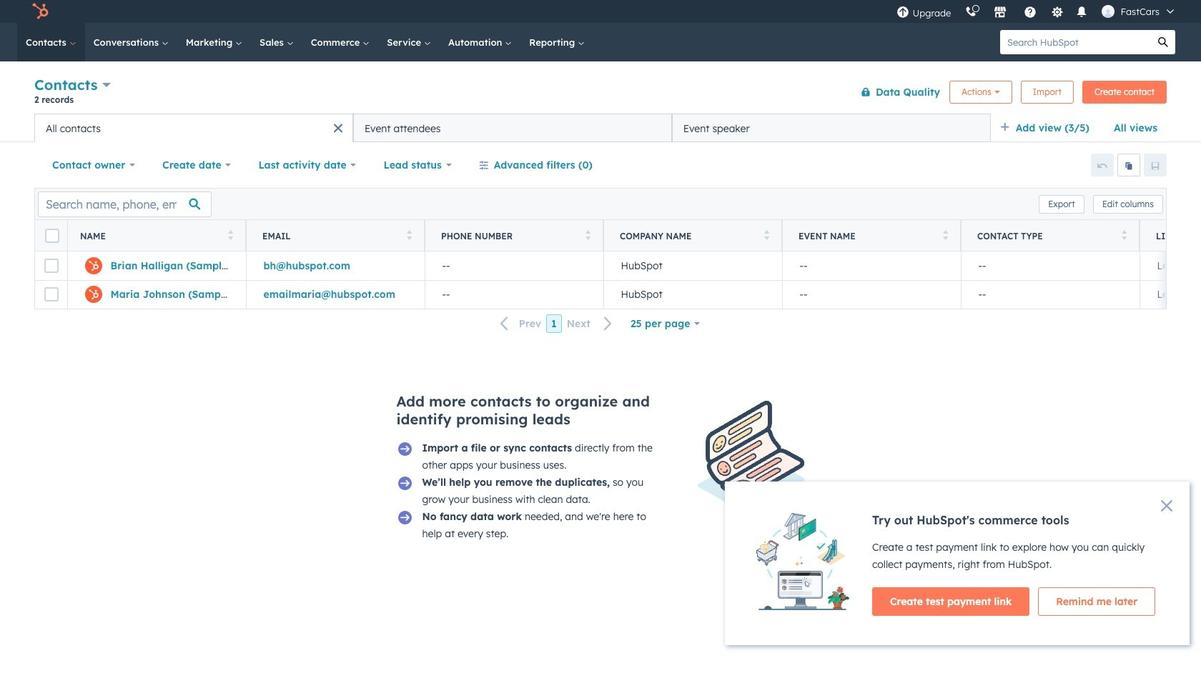 Task type: describe. For each thing, give the bounding box(es) containing it.
Search HubSpot search field
[[1000, 30, 1151, 54]]

press to sort. image for first press to sort. element from left
[[228, 230, 233, 240]]

close image
[[1161, 500, 1173, 512]]

press to sort. image for third press to sort. element from left
[[585, 230, 591, 240]]

4 press to sort. element from the left
[[764, 230, 769, 242]]

5 press to sort. element from the left
[[943, 230, 948, 242]]

press to sort. image for second press to sort. element from the right
[[943, 230, 948, 240]]

6 press to sort. element from the left
[[1121, 230, 1127, 242]]

press to sort. image for first press to sort. element from the right
[[1121, 230, 1127, 240]]

press to sort. image for fourth press to sort. element from the left
[[764, 230, 769, 240]]

Search name, phone, email addresses, or company search field
[[38, 191, 212, 217]]



Task type: vqa. For each thing, say whether or not it's contained in the screenshot.
menu
yes



Task type: locate. For each thing, give the bounding box(es) containing it.
press to sort. element
[[228, 230, 233, 242], [406, 230, 412, 242], [585, 230, 591, 242], [764, 230, 769, 242], [943, 230, 948, 242], [1121, 230, 1127, 242]]

1 press to sort. image from the left
[[406, 230, 412, 240]]

2 press to sort. image from the left
[[585, 230, 591, 240]]

press to sort. image
[[228, 230, 233, 240], [585, 230, 591, 240]]

3 press to sort. image from the left
[[943, 230, 948, 240]]

1 press to sort. image from the left
[[228, 230, 233, 240]]

press to sort. image
[[406, 230, 412, 240], [764, 230, 769, 240], [943, 230, 948, 240], [1121, 230, 1127, 240]]

banner
[[34, 73, 1167, 114]]

4 press to sort. image from the left
[[1121, 230, 1127, 240]]

1 horizontal spatial press to sort. image
[[585, 230, 591, 240]]

2 press to sort. image from the left
[[764, 230, 769, 240]]

0 horizontal spatial press to sort. image
[[228, 230, 233, 240]]

1 press to sort. element from the left
[[228, 230, 233, 242]]

pagination navigation
[[492, 314, 621, 334]]

press to sort. image for fifth press to sort. element from right
[[406, 230, 412, 240]]

2 press to sort. element from the left
[[406, 230, 412, 242]]

menu
[[890, 0, 1184, 23]]

marketplaces image
[[994, 6, 1007, 19]]

christina overa image
[[1102, 5, 1115, 18]]

3 press to sort. element from the left
[[585, 230, 591, 242]]



